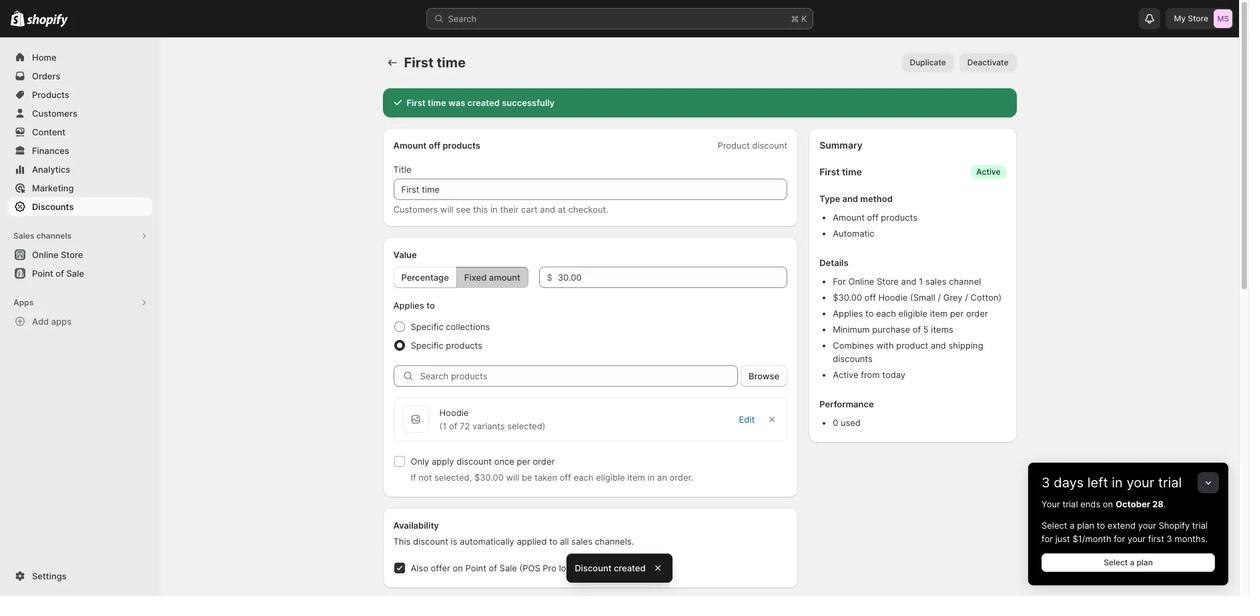 Task type: locate. For each thing, give the bounding box(es) containing it.
1 horizontal spatial a
[[1130, 558, 1135, 568]]

2 horizontal spatial trial
[[1193, 521, 1208, 531]]

0 horizontal spatial amount
[[394, 140, 427, 151]]

amount for amount off products
[[394, 140, 427, 151]]

checkout.
[[569, 204, 609, 215]]

sales
[[13, 231, 34, 241]]

online down sales channels
[[32, 250, 59, 260]]

offer
[[431, 563, 451, 574]]

0 horizontal spatial online
[[32, 250, 59, 260]]

0 horizontal spatial /
[[938, 292, 941, 303]]

of left 5
[[913, 324, 921, 335]]

products for amount off products automatic
[[881, 212, 918, 223]]

plan
[[1078, 521, 1095, 531], [1137, 558, 1153, 568]]

products down method on the top
[[881, 212, 918, 223]]

0 horizontal spatial per
[[517, 457, 531, 467]]

2 vertical spatial time
[[843, 166, 862, 178]]

point down automatically
[[466, 563, 487, 574]]

orders link
[[8, 67, 152, 85]]

plan up $1/month
[[1078, 521, 1095, 531]]

a inside select a plan to extend your shopify trial for just $1/month for your first 3 months.
[[1070, 521, 1075, 531]]

sale down online store button
[[66, 268, 84, 279]]

each inside for online store and 1 sales channel $30.00 off hoodie (small / grey / cotton) applies to each eligible item per order minimum purchase of 5 items combines with product and shipping discounts active from today
[[877, 308, 896, 319]]

of inside point of sale link
[[56, 268, 64, 279]]

customers down products
[[32, 108, 77, 119]]

1 horizontal spatial sale
[[500, 563, 517, 574]]

see
[[456, 204, 471, 215]]

0 horizontal spatial 3
[[1042, 475, 1051, 491]]

0 horizontal spatial order
[[533, 457, 555, 467]]

0 vertical spatial customers
[[32, 108, 77, 119]]

specific for specific products
[[411, 340, 444, 351]]

percentage
[[402, 272, 449, 283]]

0 vertical spatial online
[[32, 250, 59, 260]]

for left "just"
[[1042, 534, 1053, 545]]

0 vertical spatial eligible
[[899, 308, 928, 319]]

2 vertical spatial store
[[877, 276, 899, 287]]

1 vertical spatial products
[[881, 212, 918, 223]]

0 vertical spatial a
[[1070, 521, 1075, 531]]

finances link
[[8, 142, 152, 160]]

1 vertical spatial plan
[[1137, 558, 1153, 568]]

select up "just"
[[1042, 521, 1068, 531]]

also offer on point of sale (pos pro locations only)
[[411, 563, 619, 574]]

discount inside availability this discount is automatically applied to all sales channels.
[[413, 537, 449, 547]]

availability
[[394, 521, 439, 531]]

plan down the first
[[1137, 558, 1153, 568]]

hoodie (1 of 72 variants selected)
[[440, 408, 546, 432]]

1 horizontal spatial created
[[614, 563, 646, 574]]

1 vertical spatial active
[[833, 370, 859, 381]]

to
[[427, 300, 435, 311], [866, 308, 874, 319], [1097, 521, 1106, 531], [549, 537, 558, 547]]

in
[[491, 204, 498, 215], [648, 473, 655, 483], [1112, 475, 1123, 491]]

trial inside dropdown button
[[1159, 475, 1182, 491]]

your up the first
[[1139, 521, 1157, 531]]

1 vertical spatial amount
[[833, 212, 865, 223]]

discounts link
[[8, 198, 152, 216]]

1 horizontal spatial order
[[967, 308, 989, 319]]

0 vertical spatial active
[[977, 167, 1001, 177]]

off down method on the top
[[868, 212, 879, 223]]

discount down availability
[[413, 537, 449, 547]]

your up october at the right
[[1127, 475, 1155, 491]]

3 right the first
[[1167, 534, 1173, 545]]

sales right 1
[[926, 276, 947, 287]]

item left an
[[628, 473, 645, 483]]

0 horizontal spatial customers
[[32, 108, 77, 119]]

1 horizontal spatial hoodie
[[879, 292, 908, 303]]

their
[[500, 204, 519, 215]]

item
[[930, 308, 948, 319], [628, 473, 645, 483]]

products down was
[[443, 140, 481, 151]]

will left see on the top of the page
[[441, 204, 454, 215]]

0 horizontal spatial sale
[[66, 268, 84, 279]]

sale inside button
[[66, 268, 84, 279]]

add apps button
[[8, 312, 152, 331]]

0 horizontal spatial hoodie
[[440, 408, 469, 419]]

will
[[441, 204, 454, 215], [506, 473, 520, 483]]

applies to
[[394, 300, 435, 311]]

first
[[404, 55, 434, 71], [407, 97, 426, 108], [820, 166, 840, 178]]

eligible down (small
[[899, 308, 928, 319]]

0 horizontal spatial a
[[1070, 521, 1075, 531]]

products
[[443, 140, 481, 151], [881, 212, 918, 223], [446, 340, 483, 351]]

days
[[1054, 475, 1084, 491]]

1 vertical spatial store
[[61, 250, 83, 260]]

off
[[429, 140, 441, 151], [868, 212, 879, 223], [865, 292, 876, 303], [560, 473, 571, 483]]

applies up minimum
[[833, 308, 863, 319]]

sales channels button
[[8, 227, 152, 246]]

specific down specific collections
[[411, 340, 444, 351]]

trial right your
[[1063, 499, 1078, 510]]

per up be
[[517, 457, 531, 467]]

discount right product
[[753, 140, 788, 151]]

online inside for online store and 1 sales channel $30.00 off hoodie (small / grey / cotton) applies to each eligible item per order minimum purchase of 5 items combines with product and shipping discounts active from today
[[849, 276, 875, 287]]

1 / from the left
[[938, 292, 941, 303]]

1 horizontal spatial first time
[[820, 166, 862, 178]]

eligible left an
[[596, 473, 625, 483]]

1 vertical spatial 3
[[1167, 534, 1173, 545]]

item up items
[[930, 308, 948, 319]]

for
[[1042, 534, 1053, 545], [1114, 534, 1126, 545]]

1 horizontal spatial plan
[[1137, 558, 1153, 568]]

settings
[[32, 571, 67, 582]]

per
[[951, 308, 964, 319], [517, 457, 531, 467]]

1 vertical spatial first
[[407, 97, 426, 108]]

1 horizontal spatial trial
[[1159, 475, 1182, 491]]

0 vertical spatial on
[[1103, 499, 1114, 510]]

just
[[1056, 534, 1071, 545]]

a up "just"
[[1070, 521, 1075, 531]]

2 specific from the top
[[411, 340, 444, 351]]

1 specific from the top
[[411, 322, 444, 332]]

1 horizontal spatial customers
[[394, 204, 438, 215]]

of inside for online store and 1 sales channel $30.00 off hoodie (small / grey / cotton) applies to each eligible item per order minimum purchase of 5 items combines with product and shipping discounts active from today
[[913, 324, 921, 335]]

first time was created successfully
[[407, 97, 555, 108]]

1 horizontal spatial online
[[849, 276, 875, 287]]

store up point of sale link
[[61, 250, 83, 260]]

my store image
[[1214, 9, 1233, 28]]

time up was
[[437, 55, 466, 71]]

shopify image
[[11, 11, 25, 27], [27, 14, 68, 27]]

1 vertical spatial customers
[[394, 204, 438, 215]]

minimum
[[833, 324, 870, 335]]

0 vertical spatial select
[[1042, 521, 1068, 531]]

0 horizontal spatial will
[[441, 204, 454, 215]]

online store link
[[8, 246, 152, 264]]

store left 1
[[877, 276, 899, 287]]

$
[[547, 272, 553, 283]]

applies
[[394, 300, 424, 311], [833, 308, 863, 319]]

in left an
[[648, 473, 655, 483]]

my
[[1175, 13, 1186, 23]]

of down online store
[[56, 268, 64, 279]]

to up $1/month
[[1097, 521, 1106, 531]]

only)
[[599, 563, 619, 574]]

time up the type and method
[[843, 166, 862, 178]]

1 vertical spatial online
[[849, 276, 875, 287]]

1 vertical spatial each
[[574, 473, 594, 483]]

online
[[32, 250, 59, 260], [849, 276, 875, 287]]

3 inside dropdown button
[[1042, 475, 1051, 491]]

active
[[977, 167, 1001, 177], [833, 370, 859, 381]]

1 horizontal spatial store
[[877, 276, 899, 287]]

first time
[[404, 55, 466, 71], [820, 166, 862, 178]]

online store
[[32, 250, 83, 260]]

online right the "for"
[[849, 276, 875, 287]]

point down online store
[[32, 268, 53, 279]]

0 vertical spatial created
[[468, 97, 500, 108]]

0 horizontal spatial for
[[1042, 534, 1053, 545]]

and left at
[[540, 204, 556, 215]]

each up purchase
[[877, 308, 896, 319]]

1 vertical spatial hoodie
[[440, 408, 469, 419]]

specific down applies to
[[411, 322, 444, 332]]

3 up your
[[1042, 475, 1051, 491]]

0 vertical spatial sales
[[926, 276, 947, 287]]

a for select a plan
[[1130, 558, 1135, 568]]

to up minimum
[[866, 308, 874, 319]]

0 vertical spatial trial
[[1159, 475, 1182, 491]]

$30.00 down only apply discount once per order
[[475, 473, 504, 483]]

0 vertical spatial discount
[[753, 140, 788, 151]]

2 for from the left
[[1114, 534, 1126, 545]]

1 vertical spatial sale
[[500, 563, 517, 574]]

sale left (pos
[[500, 563, 517, 574]]

1 horizontal spatial on
[[1103, 499, 1114, 510]]

combines
[[833, 340, 874, 351]]

0 vertical spatial per
[[951, 308, 964, 319]]

customers down title
[[394, 204, 438, 215]]

only
[[411, 457, 429, 467]]

1 horizontal spatial applies
[[833, 308, 863, 319]]

used
[[841, 418, 861, 429]]

0 horizontal spatial first time
[[404, 55, 466, 71]]

0 horizontal spatial trial
[[1063, 499, 1078, 510]]

created down 'channels.'
[[614, 563, 646, 574]]

marketing link
[[8, 179, 152, 198]]

left
[[1088, 475, 1109, 491]]

an
[[657, 473, 667, 483]]

select down select a plan to extend your shopify trial for just $1/month for your first 3 months.
[[1104, 558, 1128, 568]]

1 vertical spatial a
[[1130, 558, 1135, 568]]

automatically
[[460, 537, 515, 547]]

be
[[522, 473, 532, 483]]

hoodie left (small
[[879, 292, 908, 303]]

to left all
[[549, 537, 558, 547]]

1 vertical spatial point
[[466, 563, 487, 574]]

amount
[[489, 272, 521, 283]]

0 horizontal spatial created
[[468, 97, 500, 108]]

performance
[[820, 399, 874, 410]]

time left was
[[428, 97, 446, 108]]

1 horizontal spatial per
[[951, 308, 964, 319]]

0 vertical spatial products
[[443, 140, 481, 151]]

store right my
[[1188, 13, 1209, 23]]

select inside select a plan to extend your shopify trial for just $1/month for your first 3 months.
[[1042, 521, 1068, 531]]

months.
[[1175, 534, 1208, 545]]

1 vertical spatial specific
[[411, 340, 444, 351]]

discount up selected,
[[457, 457, 492, 467]]

select for select a plan
[[1104, 558, 1128, 568]]

order inside for online store and 1 sales channel $30.00 off hoodie (small / grey / cotton) applies to each eligible item per order minimum purchase of 5 items combines with product and shipping discounts active from today
[[967, 308, 989, 319]]

and right type
[[843, 194, 859, 204]]

your left the first
[[1128, 534, 1146, 545]]

1 horizontal spatial discount
[[457, 457, 492, 467]]

created right was
[[468, 97, 500, 108]]

store inside button
[[61, 250, 83, 260]]

1 horizontal spatial eligible
[[899, 308, 928, 319]]

amount up automatic
[[833, 212, 865, 223]]

store inside for online store and 1 sales channel $30.00 off hoodie (small / grey / cotton) applies to each eligible item per order minimum purchase of 5 items combines with product and shipping discounts active from today
[[877, 276, 899, 287]]

order down cotton) at right
[[967, 308, 989, 319]]

products down collections
[[446, 340, 483, 351]]

of right (1
[[449, 421, 458, 432]]

0 horizontal spatial applies
[[394, 300, 424, 311]]

per down grey
[[951, 308, 964, 319]]

select a plan to extend your shopify trial for just $1/month for your first 3 months.
[[1042, 521, 1208, 545]]

to down percentage at the left
[[427, 300, 435, 311]]

first time up was
[[404, 55, 466, 71]]

is
[[451, 537, 458, 547]]

from
[[861, 370, 880, 381]]

fixed amount
[[464, 272, 521, 283]]

sales inside for online store and 1 sales channel $30.00 off hoodie (small / grey / cotton) applies to each eligible item per order minimum purchase of 5 items combines with product and shipping discounts active from today
[[926, 276, 947, 287]]

on right the offer
[[453, 563, 463, 574]]

will left be
[[506, 473, 520, 483]]

also
[[411, 563, 429, 574]]

0 vertical spatial store
[[1188, 13, 1209, 23]]

product
[[897, 340, 929, 351]]

for down extend on the right bottom of the page
[[1114, 534, 1126, 545]]

/ left grey
[[938, 292, 941, 303]]

products inside amount off products automatic
[[881, 212, 918, 223]]

first time down summary at the right top of the page
[[820, 166, 862, 178]]

active inside for online store and 1 sales channel $30.00 off hoodie (small / grey / cotton) applies to each eligible item per order minimum purchase of 5 items combines with product and shipping discounts active from today
[[833, 370, 859, 381]]

amount up title
[[394, 140, 427, 151]]

0 horizontal spatial select
[[1042, 521, 1068, 531]]

sales right all
[[572, 537, 593, 547]]

in right left
[[1112, 475, 1123, 491]]

on right ends
[[1103, 499, 1114, 510]]

purchase
[[873, 324, 911, 335]]

each right the taken
[[574, 473, 594, 483]]

0 vertical spatial will
[[441, 204, 454, 215]]

in right this on the top of page
[[491, 204, 498, 215]]

2 vertical spatial products
[[446, 340, 483, 351]]

ends
[[1081, 499, 1101, 510]]

item inside for online store and 1 sales channel $30.00 off hoodie (small / grey / cotton) applies to each eligible item per order minimum purchase of 5 items combines with product and shipping discounts active from today
[[930, 308, 948, 319]]

0 horizontal spatial active
[[833, 370, 859, 381]]

1 vertical spatial on
[[453, 563, 463, 574]]

1 horizontal spatial item
[[930, 308, 948, 319]]

2 / from the left
[[965, 292, 969, 303]]

locations
[[559, 563, 596, 574]]

off up minimum
[[865, 292, 876, 303]]

amount inside amount off products automatic
[[833, 212, 865, 223]]

point of sale button
[[0, 264, 160, 283]]

a down select a plan to extend your shopify trial for just $1/month for your first 3 months.
[[1130, 558, 1135, 568]]

applies down percentage at the left
[[394, 300, 424, 311]]

1 horizontal spatial sales
[[926, 276, 947, 287]]

$30.00 down the "for"
[[833, 292, 863, 303]]

plan inside select a plan to extend your shopify trial for just $1/month for your first 3 months.
[[1078, 521, 1095, 531]]

a
[[1070, 521, 1075, 531], [1130, 558, 1135, 568]]

0 vertical spatial time
[[437, 55, 466, 71]]

discount
[[575, 563, 612, 574]]

0 horizontal spatial plan
[[1078, 521, 1095, 531]]

content link
[[8, 123, 152, 142]]

point of sale link
[[8, 264, 152, 283]]

0 vertical spatial order
[[967, 308, 989, 319]]

product discount
[[718, 140, 788, 151]]

discount
[[753, 140, 788, 151], [457, 457, 492, 467], [413, 537, 449, 547]]

1 horizontal spatial will
[[506, 473, 520, 483]]

0 horizontal spatial discount
[[413, 537, 449, 547]]

trial up months.
[[1193, 521, 1208, 531]]

3 days left in your trial element
[[1029, 498, 1229, 586]]

today
[[883, 370, 906, 381]]

trial inside select a plan to extend your shopify trial for just $1/month for your first 3 months.
[[1193, 521, 1208, 531]]

1 horizontal spatial $30.00
[[833, 292, 863, 303]]

0 vertical spatial hoodie
[[879, 292, 908, 303]]

this
[[394, 537, 411, 547]]

plan for select a plan
[[1137, 558, 1153, 568]]

0 vertical spatial item
[[930, 308, 948, 319]]

products link
[[8, 85, 152, 104]]

1 horizontal spatial for
[[1114, 534, 1126, 545]]

first
[[1149, 534, 1165, 545]]

trial up .
[[1159, 475, 1182, 491]]

1 vertical spatial $30.00
[[475, 473, 504, 483]]

/ right grey
[[965, 292, 969, 303]]

5
[[924, 324, 929, 335]]

sales inside availability this discount is automatically applied to all sales channels.
[[572, 537, 593, 547]]

order up the taken
[[533, 457, 555, 467]]

$ text field
[[558, 267, 788, 288]]

2 vertical spatial trial
[[1193, 521, 1208, 531]]

this
[[473, 204, 488, 215]]

hoodie up 72
[[440, 408, 469, 419]]

type and method
[[820, 194, 893, 204]]

⌘ k
[[791, 13, 807, 24]]

0 vertical spatial plan
[[1078, 521, 1095, 531]]

selected,
[[435, 473, 472, 483]]

apply
[[432, 457, 454, 467]]

2 horizontal spatial store
[[1188, 13, 1209, 23]]

deactivate
[[968, 57, 1009, 67]]

1 horizontal spatial amount
[[833, 212, 865, 223]]



Task type: describe. For each thing, give the bounding box(es) containing it.
select a plan
[[1104, 558, 1153, 568]]

summary
[[820, 140, 863, 151]]

1 vertical spatial eligible
[[596, 473, 625, 483]]

cart
[[521, 204, 538, 215]]

product
[[718, 140, 750, 151]]

1 vertical spatial your
[[1139, 521, 1157, 531]]

with
[[877, 340, 894, 351]]

specific products
[[411, 340, 483, 351]]

apps
[[13, 298, 34, 308]]

1 vertical spatial per
[[517, 457, 531, 467]]

online inside button
[[32, 250, 59, 260]]

edit
[[739, 415, 755, 425]]

your trial ends on october 28 .
[[1042, 499, 1166, 510]]

if
[[411, 473, 416, 483]]

edit button
[[731, 411, 763, 429]]

1 vertical spatial order
[[533, 457, 555, 467]]

to inside availability this discount is automatically applied to all sales channels.
[[549, 537, 558, 547]]

select a plan link
[[1042, 554, 1216, 573]]

value
[[394, 250, 417, 260]]

channels.
[[595, 537, 634, 547]]

shopify
[[1159, 521, 1190, 531]]

items
[[931, 324, 954, 335]]

fixed
[[464, 272, 487, 283]]

discounts
[[32, 202, 74, 212]]

(pos
[[520, 563, 541, 574]]

off right the taken
[[560, 473, 571, 483]]

Title text field
[[394, 179, 788, 200]]

0 horizontal spatial item
[[628, 473, 645, 483]]

off down first time was created successfully
[[429, 140, 441, 151]]

1 vertical spatial first time
[[820, 166, 862, 178]]

collections
[[446, 322, 490, 332]]

1 vertical spatial created
[[614, 563, 646, 574]]

applied
[[517, 537, 547, 547]]

3 days left in your trial
[[1042, 475, 1182, 491]]

shipping
[[949, 340, 984, 351]]

online store button
[[0, 246, 160, 264]]

a for select a plan to extend your shopify trial for just $1/month for your first 3 months.
[[1070, 521, 1075, 531]]

2 horizontal spatial discount
[[753, 140, 788, 151]]

0 horizontal spatial $30.00
[[475, 473, 504, 483]]

per inside for online store and 1 sales channel $30.00 off hoodie (small / grey / cotton) applies to each eligible item per order minimum purchase of 5 items combines with product and shipping discounts active from today
[[951, 308, 964, 319]]

not
[[419, 473, 432, 483]]

to inside select a plan to extend your shopify trial for just $1/month for your first 3 months.
[[1097, 521, 1106, 531]]

plan for select a plan to extend your shopify trial for just $1/month for your first 3 months.
[[1078, 521, 1095, 531]]

successfully
[[502, 97, 555, 108]]

amount for amount off products automatic
[[833, 212, 865, 223]]

discount for order
[[457, 457, 492, 467]]

at
[[558, 204, 566, 215]]

off inside for online store and 1 sales channel $30.00 off hoodie (small / grey / cotton) applies to each eligible item per order minimum purchase of 5 items combines with product and shipping discounts active from today
[[865, 292, 876, 303]]

channel
[[949, 276, 982, 287]]

automatic
[[833, 228, 875, 239]]

discount for applied
[[413, 537, 449, 547]]

off inside amount off products automatic
[[868, 212, 879, 223]]

pro
[[543, 563, 557, 574]]

72
[[460, 421, 470, 432]]

1 vertical spatial time
[[428, 97, 446, 108]]

products
[[32, 89, 69, 100]]

once
[[494, 457, 515, 467]]

fixed amount button
[[456, 267, 529, 288]]

$30.00 inside for online store and 1 sales channel $30.00 off hoodie (small / grey / cotton) applies to each eligible item per order minimum purchase of 5 items combines with product and shipping discounts active from today
[[833, 292, 863, 303]]

1 horizontal spatial in
[[648, 473, 655, 483]]

hoodie inside for online store and 1 sales channel $30.00 off hoodie (small / grey / cotton) applies to each eligible item per order minimum purchase of 5 items combines with product and shipping discounts active from today
[[879, 292, 908, 303]]

sales channels
[[13, 231, 72, 241]]

extend
[[1108, 521, 1136, 531]]

apps
[[51, 316, 72, 327]]

analytics link
[[8, 160, 152, 179]]

select for select a plan to extend your shopify trial for just $1/month for your first 3 months.
[[1042, 521, 1068, 531]]

28
[[1153, 499, 1164, 510]]

add apps
[[32, 316, 72, 327]]

october
[[1116, 499, 1151, 510]]

0 horizontal spatial each
[[574, 473, 594, 483]]

your
[[1042, 499, 1061, 510]]

applies inside for online store and 1 sales channel $30.00 off hoodie (small / grey / cotton) applies to each eligible item per order minimum purchase of 5 items combines with product and shipping discounts active from today
[[833, 308, 863, 319]]

store for my store
[[1188, 13, 1209, 23]]

discount created
[[575, 563, 646, 574]]

search
[[448, 13, 477, 24]]

finances
[[32, 146, 69, 156]]

orders
[[32, 71, 60, 81]]

2 vertical spatial first
[[820, 166, 840, 178]]

2 vertical spatial your
[[1128, 534, 1146, 545]]

of down automatically
[[489, 563, 497, 574]]

0 horizontal spatial on
[[453, 563, 463, 574]]

0 horizontal spatial shopify image
[[11, 11, 25, 27]]

home
[[32, 52, 56, 63]]

browse
[[749, 371, 780, 382]]

variants
[[473, 421, 505, 432]]

in inside dropdown button
[[1112, 475, 1123, 491]]

k
[[802, 13, 807, 24]]

customers for customers
[[32, 108, 77, 119]]

specific collections
[[411, 322, 490, 332]]

3 days left in your trial button
[[1029, 463, 1229, 491]]

eligible inside for online store and 1 sales channel $30.00 off hoodie (small / grey / cotton) applies to each eligible item per order minimum purchase of 5 items combines with product and shipping discounts active from today
[[899, 308, 928, 319]]

availability this discount is automatically applied to all sales channels.
[[394, 521, 634, 547]]

only apply discount once per order
[[411, 457, 555, 467]]

details
[[820, 258, 849, 268]]

3 inside select a plan to extend your shopify trial for just $1/month for your first 3 months.
[[1167, 534, 1173, 545]]

1 vertical spatial will
[[506, 473, 520, 483]]

hoodie inside hoodie (1 of 72 variants selected)
[[440, 408, 469, 419]]

type
[[820, 194, 841, 204]]

on inside 3 days left in your trial element
[[1103, 499, 1114, 510]]

was
[[449, 97, 466, 108]]

0 vertical spatial first
[[404, 55, 434, 71]]

0 horizontal spatial in
[[491, 204, 498, 215]]

deactivate button
[[960, 53, 1017, 72]]

point inside button
[[32, 268, 53, 279]]

settings link
[[8, 567, 152, 586]]

add
[[32, 316, 49, 327]]

1 vertical spatial trial
[[1063, 499, 1078, 510]]

for
[[833, 276, 846, 287]]

customers for customers will see this in their cart and at checkout.
[[394, 204, 438, 215]]

content
[[32, 127, 66, 138]]

store for online store
[[61, 250, 83, 260]]

(small
[[911, 292, 936, 303]]

duplicate
[[910, 57, 946, 67]]

of inside hoodie (1 of 72 variants selected)
[[449, 421, 458, 432]]

1
[[919, 276, 923, 287]]

products for amount off products
[[443, 140, 481, 151]]

amount off products
[[394, 140, 481, 151]]

discounts
[[833, 354, 873, 364]]

Search products text field
[[420, 366, 738, 387]]

to inside for online store and 1 sales channel $30.00 off hoodie (small / grey / cotton) applies to each eligible item per order minimum purchase of 5 items combines with product and shipping discounts active from today
[[866, 308, 874, 319]]

channels
[[36, 231, 72, 241]]

and left 1
[[902, 276, 917, 287]]

⌘
[[791, 13, 799, 24]]

0
[[833, 418, 839, 429]]

and down items
[[931, 340, 947, 351]]

1 horizontal spatial point
[[466, 563, 487, 574]]

marketing
[[32, 183, 74, 194]]

$1/month
[[1073, 534, 1112, 545]]

1 for from the left
[[1042, 534, 1053, 545]]

1 horizontal spatial shopify image
[[27, 14, 68, 27]]

specific for specific collections
[[411, 322, 444, 332]]

your inside dropdown button
[[1127, 475, 1155, 491]]



Task type: vqa. For each thing, say whether or not it's contained in the screenshot.
text field
no



